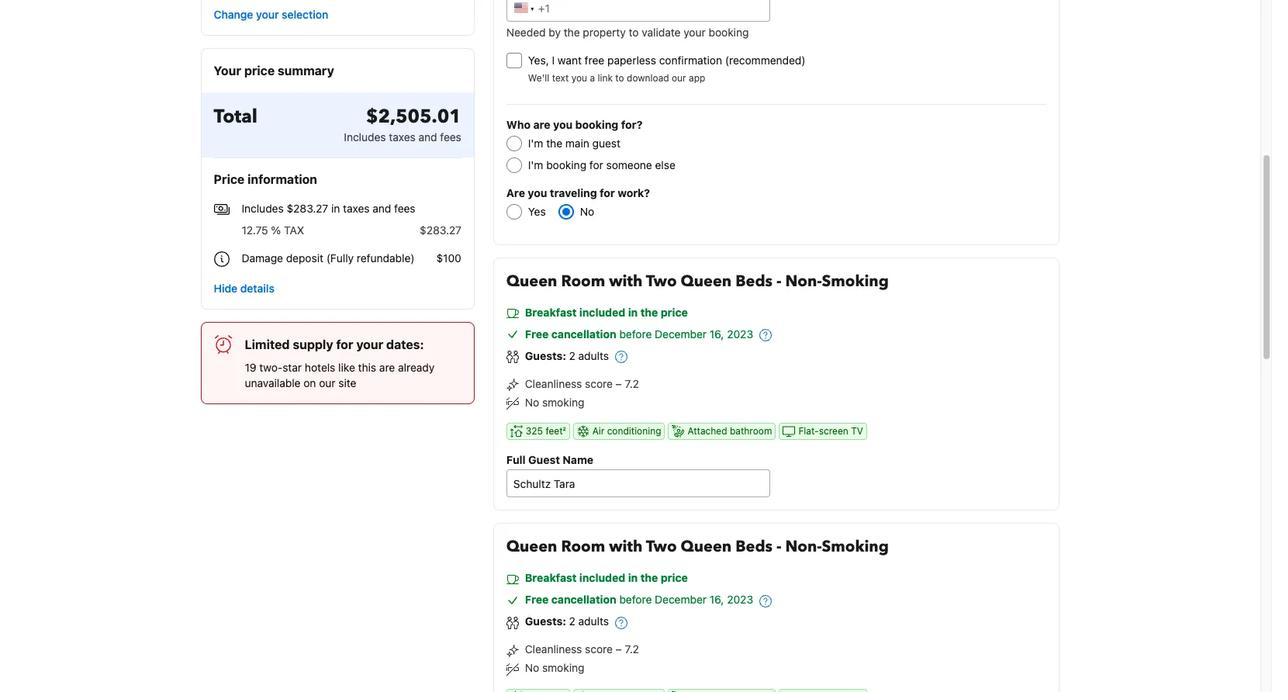 Task type: locate. For each thing, give the bounding box(es) containing it.
to right link
[[616, 72, 624, 84]]

limited
[[245, 337, 290, 351]]

0 vertical spatial two
[[646, 271, 677, 292]]

no smoking
[[525, 396, 585, 409], [525, 661, 585, 675]]

0 vertical spatial no smoking
[[525, 396, 585, 409]]

1 horizontal spatial your
[[356, 337, 383, 351]]

1 vertical spatial free cancellation before december 16, 2023
[[525, 593, 754, 606]]

1 smoking from the top
[[822, 271, 889, 292]]

1 queen room with two queen beds - non-smoking from the top
[[507, 271, 889, 292]]

site
[[339, 376, 357, 389]]

name
[[563, 453, 594, 467]]

refundable)
[[357, 251, 415, 265]]

with
[[609, 271, 643, 292], [609, 536, 643, 557]]

no inside are you traveling for work? element
[[580, 205, 594, 218]]

change your selection link
[[208, 1, 335, 29]]

beds
[[736, 271, 773, 292], [736, 536, 773, 557]]

1 vertical spatial room
[[561, 536, 605, 557]]

score
[[585, 377, 613, 390], [585, 643, 613, 656]]

0 vertical spatial non-
[[786, 271, 822, 292]]

1 vertical spatial you
[[553, 118, 573, 131]]

cancellation
[[552, 327, 617, 341], [552, 593, 617, 606]]

0 vertical spatial smoking
[[542, 396, 585, 409]]

1 vertical spatial cancellation
[[552, 593, 617, 606]]

for up the like
[[336, 337, 353, 351]]

1 2023 from the top
[[727, 327, 754, 341]]

2 no smoking from the top
[[525, 661, 585, 675]]

total
[[214, 104, 258, 130]]

1 free from the top
[[525, 327, 549, 341]]

confirmation
[[659, 54, 722, 67]]

0 vertical spatial adults
[[578, 349, 609, 362]]

i'm for i'm the main guest
[[528, 137, 543, 150]]

queen room with two queen beds - non-smoking
[[507, 271, 889, 292], [507, 536, 889, 557]]

booking up (recommended)
[[709, 26, 749, 39]]

0 vertical spatial 16,
[[710, 327, 724, 341]]

0 vertical spatial no
[[580, 205, 594, 218]]

are inside the who are you booking for? element
[[533, 118, 551, 131]]

1 horizontal spatial are
[[533, 118, 551, 131]]

$283.27 up the $100
[[420, 223, 462, 237]]

1 vertical spatial adults
[[578, 615, 609, 628]]

1 vertical spatial non-
[[786, 536, 822, 557]]

2 vertical spatial you
[[528, 186, 547, 199]]

1 vertical spatial score
[[585, 643, 613, 656]]

included
[[580, 306, 626, 319], [580, 571, 626, 585]]

taxes up (fully
[[343, 202, 370, 215]]

0 horizontal spatial your
[[256, 8, 279, 21]]

0 vertical spatial before
[[620, 327, 652, 341]]

damage
[[242, 251, 283, 265]]

2 guests: 2 adults from the top
[[525, 615, 609, 628]]

our down hotels
[[319, 376, 336, 389]]

12.75
[[242, 223, 268, 237]]

0 vertical spatial queen room with two queen beds - non-smoking
[[507, 271, 889, 292]]

hotels
[[305, 361, 335, 374]]

0 vertical spatial 2023
[[727, 327, 754, 341]]

1 vertical spatial 7.2
[[625, 643, 639, 656]]

your
[[214, 64, 241, 78]]

1 vertical spatial 2
[[569, 615, 576, 628]]

1 horizontal spatial includes
[[344, 130, 386, 144]]

1 vertical spatial queen room with two queen beds - non-smoking
[[507, 536, 889, 557]]

hide details
[[214, 281, 275, 295]]

1 vertical spatial $283.27
[[420, 223, 462, 237]]

–
[[616, 377, 622, 390], [616, 643, 622, 656]]

0 vertical spatial our
[[672, 72, 686, 84]]

0 vertical spatial cleanliness score – 7.2
[[525, 377, 639, 390]]

$100
[[436, 251, 462, 265]]

1 free cancellation before december 16, 2023 from the top
[[525, 327, 754, 341]]

before
[[620, 327, 652, 341], [620, 593, 652, 606]]

1 vertical spatial -
[[777, 536, 782, 557]]

includes down the $2,505.01
[[344, 130, 386, 144]]

1 guests: 2 adults from the top
[[525, 349, 609, 362]]

paperless
[[608, 54, 656, 67]]

1 vertical spatial fees
[[394, 202, 416, 215]]

1 adults from the top
[[578, 349, 609, 362]]

and up refundable)
[[373, 202, 391, 215]]

0 horizontal spatial to
[[616, 72, 624, 84]]

cleanliness score – 7.2
[[525, 377, 639, 390], [525, 643, 639, 656]]

for for dates:
[[336, 337, 353, 351]]

0 vertical spatial december
[[655, 327, 707, 341]]

summary
[[278, 64, 334, 78]]

selection
[[282, 8, 328, 21]]

1 vertical spatial and
[[373, 202, 391, 215]]

limited supply  for your dates: status
[[201, 322, 475, 404]]

to inside yes, i want free paperless confirmation (recommended) we'll text you a link to download our app
[[616, 72, 624, 84]]

$283.27
[[287, 202, 328, 215], [420, 223, 462, 237]]

$283.27 up the tax
[[287, 202, 328, 215]]

1 vertical spatial cleanliness score – 7.2
[[525, 643, 639, 656]]

$2,505.01
[[366, 104, 462, 130]]

0 vertical spatial room
[[561, 271, 605, 292]]

fees down the $2,505.01
[[440, 130, 462, 144]]

0 vertical spatial cleanliness
[[525, 377, 582, 390]]

2 i'm from the top
[[528, 158, 543, 171]]

guests:
[[525, 349, 566, 362], [525, 615, 566, 628]]

1 vertical spatial beds
[[736, 536, 773, 557]]

1 vertical spatial –
[[616, 643, 622, 656]]

1 breakfast included in the price from the top
[[525, 306, 688, 319]]

and
[[419, 130, 437, 144], [373, 202, 391, 215]]

for down the guest
[[590, 158, 603, 171]]

1 vertical spatial no
[[525, 396, 539, 409]]

the
[[564, 26, 580, 39], [546, 137, 563, 150], [641, 306, 658, 319], [641, 571, 658, 585]]

includes for includes taxes and fees
[[344, 130, 386, 144]]

no
[[580, 205, 594, 218], [525, 396, 539, 409], [525, 661, 539, 675]]

2 smoking from the top
[[542, 661, 585, 675]]

1 horizontal spatial taxes
[[389, 130, 416, 144]]

you left "a"
[[572, 72, 587, 84]]

screen
[[819, 425, 849, 437]]

smoking
[[822, 271, 889, 292], [822, 536, 889, 557]]

2 16, from the top
[[710, 593, 724, 606]]

2 cleanliness score – 7.2 from the top
[[525, 643, 639, 656]]

1 vertical spatial to
[[616, 72, 624, 84]]

0 vertical spatial 7.2
[[625, 377, 639, 390]]

smoking
[[542, 396, 585, 409], [542, 661, 585, 675]]

1 before from the top
[[620, 327, 652, 341]]

booking up the guest
[[575, 118, 619, 131]]

adults
[[578, 349, 609, 362], [578, 615, 609, 628]]

0 vertical spatial score
[[585, 377, 613, 390]]

feet²
[[546, 425, 566, 437]]

tv
[[851, 425, 863, 437]]

for inside limited supply  for your dates: status
[[336, 337, 353, 351]]

i'm
[[528, 137, 543, 150], [528, 158, 543, 171]]

1 vertical spatial before
[[620, 593, 652, 606]]

0 vertical spatial you
[[572, 72, 587, 84]]

2 vertical spatial your
[[356, 337, 383, 351]]

1 vertical spatial i'm
[[528, 158, 543, 171]]

for left work?
[[600, 186, 615, 199]]

are
[[507, 186, 525, 199]]

2 vertical spatial booking
[[546, 158, 587, 171]]

0 horizontal spatial are
[[379, 361, 395, 374]]

0 vertical spatial cancellation
[[552, 327, 617, 341]]

%
[[271, 223, 281, 237]]

booking
[[709, 26, 749, 39], [575, 118, 619, 131], [546, 158, 587, 171]]

0 vertical spatial free
[[525, 327, 549, 341]]

you
[[572, 72, 587, 84], [553, 118, 573, 131], [528, 186, 547, 199]]

1 vertical spatial guests:
[[525, 615, 566, 628]]

includes up 12.75
[[242, 202, 284, 215]]

0 vertical spatial $283.27
[[287, 202, 328, 215]]

breakfast included in the price
[[525, 306, 688, 319], [525, 571, 688, 585]]

you inside are you traveling for work? element
[[528, 186, 547, 199]]

19
[[245, 361, 257, 374]]

are you traveling for work? element
[[494, 185, 1047, 220]]

1 vertical spatial smoking
[[822, 536, 889, 557]]

who are you booking for? element
[[507, 117, 1047, 173]]

december
[[655, 327, 707, 341], [655, 593, 707, 606]]

1 beds from the top
[[736, 271, 773, 292]]

who are you booking for?
[[507, 118, 643, 131]]

you inside the who are you booking for? element
[[553, 118, 573, 131]]

0 vertical spatial i'm
[[528, 137, 543, 150]]

2 vertical spatial in
[[628, 571, 638, 585]]

to down +1 text box
[[629, 26, 639, 39]]

7.2
[[625, 377, 639, 390], [625, 643, 639, 656]]

16,
[[710, 327, 724, 341], [710, 593, 724, 606]]

0 vertical spatial free cancellation before december 16, 2023
[[525, 327, 754, 341]]

1 vertical spatial included
[[580, 571, 626, 585]]

1 room from the top
[[561, 271, 605, 292]]

1 december from the top
[[655, 327, 707, 341]]

two
[[646, 271, 677, 292], [646, 536, 677, 557]]

includes $283.27 in taxes and fees
[[242, 202, 416, 215]]

1 vertical spatial smoking
[[542, 661, 585, 675]]

your right the change at top left
[[256, 8, 279, 21]]

1 vertical spatial for
[[600, 186, 615, 199]]

1 horizontal spatial fees
[[440, 130, 462, 144]]

traveling
[[550, 186, 597, 199]]

2 cleanliness from the top
[[525, 643, 582, 656]]

2 vertical spatial for
[[336, 337, 353, 351]]

1 vertical spatial includes
[[242, 202, 284, 215]]

0 vertical spatial smoking
[[822, 271, 889, 292]]

taxes down the $2,505.01
[[389, 130, 416, 144]]

1 horizontal spatial our
[[672, 72, 686, 84]]

0 horizontal spatial and
[[373, 202, 391, 215]]

1 vertical spatial breakfast
[[525, 571, 577, 585]]

booking down i'm the main guest
[[546, 158, 587, 171]]

price
[[244, 64, 275, 78], [661, 306, 688, 319], [661, 571, 688, 585]]

already
[[398, 361, 435, 374]]

1 with from the top
[[609, 271, 643, 292]]

1 vertical spatial your
[[684, 26, 706, 39]]

flat-
[[799, 425, 819, 437]]

room
[[561, 271, 605, 292], [561, 536, 605, 557]]

19 two-star hotels like this are already unavailable on our site
[[245, 361, 435, 389]]

2 december from the top
[[655, 593, 707, 606]]

0 vertical spatial -
[[777, 271, 782, 292]]

includes for includes $283.27 in taxes and fees
[[242, 202, 284, 215]]

for inside the who are you booking for? element
[[590, 158, 603, 171]]

1 breakfast from the top
[[525, 306, 577, 319]]

and down the $2,505.01
[[419, 130, 437, 144]]

includes taxes and fees
[[344, 130, 462, 144]]

are right this
[[379, 361, 395, 374]]

work?
[[618, 186, 650, 199]]

your up confirmation
[[684, 26, 706, 39]]

non-
[[786, 271, 822, 292], [786, 536, 822, 557]]

1 horizontal spatial $283.27
[[420, 223, 462, 237]]

fees
[[440, 130, 462, 144], [394, 202, 416, 215]]

free cancellation before december 16, 2023
[[525, 327, 754, 341], [525, 593, 754, 606]]

0 horizontal spatial our
[[319, 376, 336, 389]]

1 vertical spatial december
[[655, 593, 707, 606]]

0 vertical spatial –
[[616, 377, 622, 390]]

1 vertical spatial breakfast included in the price
[[525, 571, 688, 585]]

2 adults from the top
[[578, 615, 609, 628]]

you up "yes"
[[528, 186, 547, 199]]

our inside 19 two-star hotels like this are already unavailable on our site
[[319, 376, 336, 389]]

2 – from the top
[[616, 643, 622, 656]]

you up i'm the main guest
[[553, 118, 573, 131]]

your up this
[[356, 337, 383, 351]]

full
[[507, 453, 526, 467]]

conditioning
[[607, 425, 661, 437]]

0 vertical spatial and
[[419, 130, 437, 144]]

2 two from the top
[[646, 536, 677, 557]]

our left app
[[672, 72, 686, 84]]

1 included from the top
[[580, 306, 626, 319]]

1 vertical spatial are
[[379, 361, 395, 374]]

0 vertical spatial 2
[[569, 349, 576, 362]]

0 vertical spatial for
[[590, 158, 603, 171]]

to
[[629, 26, 639, 39], [616, 72, 624, 84]]

0 vertical spatial guests:
[[525, 349, 566, 362]]

1 i'm from the top
[[528, 137, 543, 150]]

1 two from the top
[[646, 271, 677, 292]]

0 vertical spatial included
[[580, 306, 626, 319]]

0 horizontal spatial includes
[[242, 202, 284, 215]]

1 vertical spatial taxes
[[343, 202, 370, 215]]

details
[[240, 281, 275, 295]]

1 vertical spatial 16,
[[710, 593, 724, 606]]

are right who
[[533, 118, 551, 131]]

1 horizontal spatial to
[[629, 26, 639, 39]]

1 vertical spatial guests: 2 adults
[[525, 615, 609, 628]]

taxes
[[389, 130, 416, 144], [343, 202, 370, 215]]

1 - from the top
[[777, 271, 782, 292]]

fees up refundable)
[[394, 202, 416, 215]]

1 16, from the top
[[710, 327, 724, 341]]

2 vertical spatial no
[[525, 661, 539, 675]]

queen
[[507, 271, 557, 292], [681, 271, 732, 292], [507, 536, 557, 557], [681, 536, 732, 557]]

change
[[214, 8, 253, 21]]

0 vertical spatial includes
[[344, 130, 386, 144]]

0 vertical spatial guests: 2 adults
[[525, 349, 609, 362]]

0 vertical spatial beds
[[736, 271, 773, 292]]

air conditioning
[[593, 425, 661, 437]]

1 vertical spatial with
[[609, 536, 643, 557]]



Task type: vqa. For each thing, say whether or not it's contained in the screenshot.
YOUR PRICE SUMMARY
yes



Task type: describe. For each thing, give the bounding box(es) containing it.
0 vertical spatial fees
[[440, 130, 462, 144]]

guest
[[528, 453, 560, 467]]

2 cancellation from the top
[[552, 593, 617, 606]]

main
[[566, 137, 590, 150]]

guest
[[593, 137, 621, 150]]

2 7.2 from the top
[[625, 643, 639, 656]]

0 horizontal spatial taxes
[[343, 202, 370, 215]]

on
[[304, 376, 316, 389]]

two-
[[259, 361, 283, 374]]

2 free from the top
[[525, 593, 549, 606]]

are inside 19 two-star hotels like this are already unavailable on our site
[[379, 361, 395, 374]]

needed by the property to validate your booking
[[507, 26, 749, 39]]

you inside yes, i want free paperless confirmation (recommended) we'll text you a link to download our app
[[572, 72, 587, 84]]

1 guests: from the top
[[525, 349, 566, 362]]

2 free cancellation before december 16, 2023 from the top
[[525, 593, 754, 606]]

tax
[[284, 223, 304, 237]]

(recommended)
[[725, 54, 806, 67]]

by
[[549, 26, 561, 39]]

2 breakfast from the top
[[525, 571, 577, 585]]

your price summary
[[214, 64, 334, 78]]

2 with from the top
[[609, 536, 643, 557]]

2 2023 from the top
[[727, 593, 754, 606]]

else
[[655, 158, 676, 171]]

yes
[[528, 205, 546, 218]]

validate
[[642, 26, 681, 39]]

2 included from the top
[[580, 571, 626, 585]]

2 room from the top
[[561, 536, 605, 557]]

2 non- from the top
[[786, 536, 822, 557]]

link
[[598, 72, 613, 84]]

325 feet²
[[526, 425, 566, 437]]

supply
[[293, 337, 333, 351]]

2 beds from the top
[[736, 536, 773, 557]]

Full Guest Name text field
[[507, 470, 771, 498]]

(fully
[[326, 251, 354, 265]]

your inside status
[[356, 337, 383, 351]]

i'm booking for someone else
[[528, 158, 676, 171]]

for inside are you traveling for work? element
[[600, 186, 615, 199]]

1 cancellation from the top
[[552, 327, 617, 341]]

price
[[214, 172, 245, 186]]

1 smoking from the top
[[542, 396, 585, 409]]

0 horizontal spatial $283.27
[[287, 202, 328, 215]]

download
[[627, 72, 669, 84]]

2 2 from the top
[[569, 615, 576, 628]]

flat-screen tv
[[799, 425, 863, 437]]

2 guests: from the top
[[525, 615, 566, 628]]

yes,
[[528, 54, 549, 67]]

1 vertical spatial price
[[661, 306, 688, 319]]

property
[[583, 26, 626, 39]]

we'll
[[528, 72, 550, 84]]

app
[[689, 72, 706, 84]]

hide
[[214, 281, 238, 295]]

who
[[507, 118, 531, 131]]

2 before from the top
[[620, 593, 652, 606]]

damage deposit (fully refundable)
[[242, 251, 415, 265]]

attached bathroom
[[688, 425, 772, 437]]

yes, i want free paperless confirmation (recommended) we'll text you a link to download our app
[[528, 54, 806, 84]]

i'm for i'm booking for someone else
[[528, 158, 543, 171]]

325
[[526, 425, 543, 437]]

dates:
[[386, 337, 424, 351]]

1 horizontal spatial and
[[419, 130, 437, 144]]

1 vertical spatial booking
[[575, 118, 619, 131]]

0 horizontal spatial fees
[[394, 202, 416, 215]]

12.75 % tax
[[242, 223, 304, 237]]

are you traveling for work?
[[507, 186, 650, 199]]

1 score from the top
[[585, 377, 613, 390]]

1 vertical spatial in
[[628, 306, 638, 319]]

limited supply  for your dates:
[[245, 337, 424, 351]]

2 smoking from the top
[[822, 536, 889, 557]]

0 vertical spatial your
[[256, 8, 279, 21]]

2 - from the top
[[777, 536, 782, 557]]

needed
[[507, 26, 546, 39]]

someone
[[606, 158, 652, 171]]

2 queen room with two queen beds - non-smoking from the top
[[507, 536, 889, 557]]

1 cleanliness from the top
[[525, 377, 582, 390]]

hide details button
[[208, 274, 281, 302]]

1 no smoking from the top
[[525, 396, 585, 409]]

i'm the main guest
[[528, 137, 621, 150]]

unavailable
[[245, 376, 301, 389]]

air
[[593, 425, 605, 437]]

2 score from the top
[[585, 643, 613, 656]]

this
[[358, 361, 376, 374]]

2 breakfast included in the price from the top
[[525, 571, 688, 585]]

1 7.2 from the top
[[625, 377, 639, 390]]

text
[[552, 72, 569, 84]]

star
[[283, 361, 302, 374]]

deposit
[[286, 251, 324, 265]]

want
[[558, 54, 582, 67]]

0 vertical spatial in
[[331, 202, 340, 215]]

1 non- from the top
[[786, 271, 822, 292]]

for?
[[621, 118, 643, 131]]

0 vertical spatial to
[[629, 26, 639, 39]]

our inside yes, i want free paperless confirmation (recommended) we'll text you a link to download our app
[[672, 72, 686, 84]]

1 – from the top
[[616, 377, 622, 390]]

1 cleanliness score – 7.2 from the top
[[525, 377, 639, 390]]

2 horizontal spatial your
[[684, 26, 706, 39]]

price information
[[214, 172, 317, 186]]

bathroom
[[730, 425, 772, 437]]

+1 text field
[[507, 0, 771, 22]]

i
[[552, 54, 555, 67]]

0 vertical spatial booking
[[709, 26, 749, 39]]

1 2 from the top
[[569, 349, 576, 362]]

2 vertical spatial price
[[661, 571, 688, 585]]

free
[[585, 54, 605, 67]]

like
[[338, 361, 355, 374]]

full guest name
[[507, 453, 594, 467]]

a
[[590, 72, 595, 84]]

0 vertical spatial taxes
[[389, 130, 416, 144]]

attached
[[688, 425, 727, 437]]

0 vertical spatial price
[[244, 64, 275, 78]]

for for else
[[590, 158, 603, 171]]

change your selection
[[214, 8, 328, 21]]

information
[[248, 172, 317, 186]]



